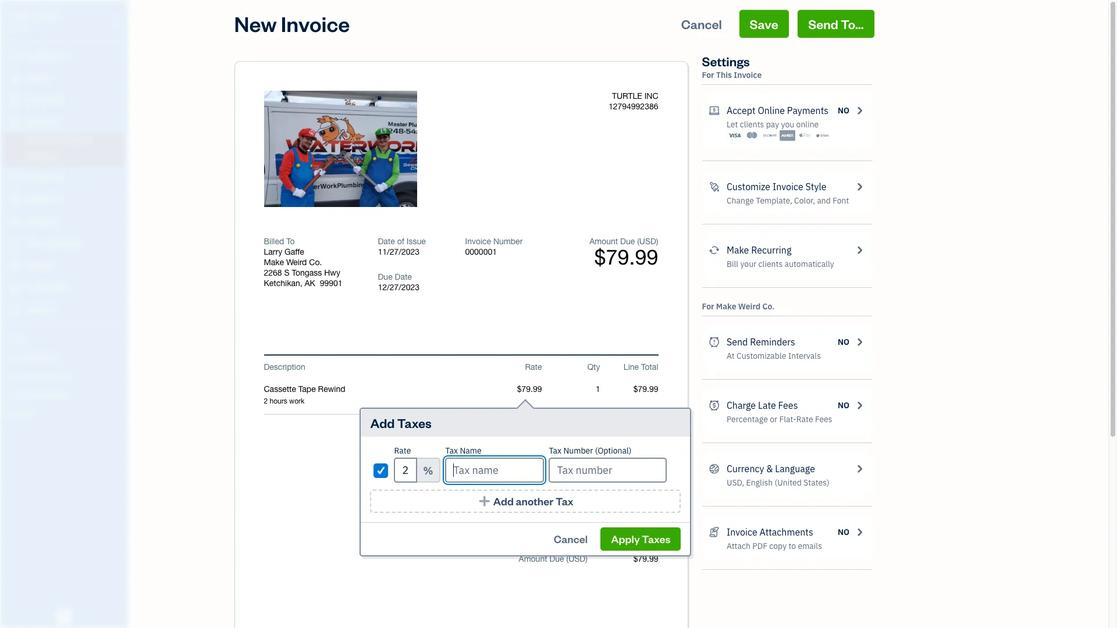 Task type: locate. For each thing, give the bounding box(es) containing it.
( for amount due ( usd )
[[567, 555, 569, 564]]

1 vertical spatial total
[[571, 511, 588, 520]]

discover image
[[762, 130, 778, 141]]

1 vertical spatial fees
[[815, 414, 833, 425]]

main element
[[0, 0, 157, 629]]

2 vertical spatial make
[[716, 302, 737, 312]]

fees
[[779, 400, 798, 412], [815, 414, 833, 425]]

0 horizontal spatial total
[[571, 511, 588, 520]]

1 vertical spatial turtle
[[612, 91, 643, 101]]

co. up reminders
[[763, 302, 775, 312]]

due inside amount due ( usd ) $79.99
[[621, 237, 635, 246]]

tax right another
[[556, 495, 574, 508]]

clients
[[740, 119, 765, 130], [759, 259, 783, 270]]

cancel up settings
[[682, 16, 722, 32]]

settings image
[[9, 409, 125, 418]]

1 vertical spatial taxes
[[642, 533, 671, 546]]

2 horizontal spatial rate
[[797, 414, 814, 425]]

1 vertical spatial make
[[264, 258, 284, 267]]

taxes down 79.99 0.00
[[642, 533, 671, 546]]

of
[[397, 237, 404, 246]]

1 no from the top
[[838, 105, 850, 116]]

turtle up 12794992386
[[612, 91, 643, 101]]

Enter an Item Description text field
[[264, 397, 484, 406]]

0 vertical spatial co.
[[309, 258, 322, 267]]

currencyandlanguage image
[[709, 462, 720, 476]]

0 horizontal spatial turtle
[[9, 10, 43, 22]]

this
[[716, 70, 732, 80]]

amount for amount due ( usd )
[[519, 555, 548, 564]]

pdf
[[753, 541, 768, 552]]

0 vertical spatial cancel button
[[671, 10, 733, 38]]

1 horizontal spatial cancel
[[682, 16, 722, 32]]

1 vertical spatial add
[[494, 495, 514, 508]]

0 horizontal spatial amount
[[519, 555, 548, 564]]

turtle
[[9, 10, 43, 22], [612, 91, 643, 101]]

payments
[[788, 105, 829, 116]]

mastercard image
[[745, 130, 760, 141]]

usd for amount due ( usd ) $79.99
[[640, 237, 657, 246]]

larry
[[264, 247, 282, 257]]

make recurring
[[727, 244, 792, 256]]

1 vertical spatial weird
[[739, 302, 761, 312]]

0 horizontal spatial usd
[[569, 555, 586, 564]]

amount due ( usd ) $79.99
[[590, 237, 659, 270]]

billed to larry gaffe make weird co. 2268 s tongass hwy ketchikan, ak  99901
[[264, 237, 343, 288]]

1 horizontal spatial )
[[657, 237, 659, 246]]

(optional)
[[595, 446, 632, 456]]

0 vertical spatial cancel
[[682, 16, 722, 32]]

1 vertical spatial for
[[702, 302, 715, 312]]

0 vertical spatial usd
[[640, 237, 657, 246]]

send up at
[[727, 336, 748, 348]]

0 vertical spatial due
[[621, 237, 635, 246]]

late
[[758, 400, 776, 412]]

pay
[[766, 119, 780, 130]]

usd inside amount due ( usd ) $79.99
[[640, 237, 657, 246]]

visa image
[[727, 130, 743, 141]]

turtle inside turtle inc 12794992386
[[612, 91, 643, 101]]

add down enter an item description text field
[[371, 415, 395, 431]]

79.99 0.00
[[638, 511, 659, 531]]

0 vertical spatial 0.00
[[643, 488, 659, 498]]

number up "enter an invoice #" text field
[[494, 237, 523, 246]]

send reminders
[[727, 336, 796, 348]]

0 vertical spatial amount
[[590, 237, 618, 246]]

charge
[[727, 400, 756, 412]]

( inside amount due ( usd ) $79.99
[[638, 237, 640, 246]]

co. inside billed to larry gaffe make weird co. 2268 s tongass hwy ketchikan, ak  99901
[[309, 258, 322, 267]]

cancel button
[[671, 10, 733, 38], [544, 528, 598, 551]]

) inside amount due ( usd ) $79.99
[[657, 237, 659, 246]]

accept
[[727, 105, 756, 116]]

1 chevronright image from the top
[[855, 104, 865, 118]]

clients down accept at the right top
[[740, 119, 765, 130]]

0.00 up 79.99 0.00
[[643, 488, 659, 498]]

qty
[[588, 363, 600, 372]]

chevronright image
[[855, 104, 865, 118], [855, 180, 865, 194], [855, 335, 865, 349]]

4 no from the top
[[838, 527, 850, 538]]

due for amount due ( usd ) $79.99
[[621, 237, 635, 246]]

2 no from the top
[[838, 337, 850, 348]]

number
[[494, 237, 523, 246], [564, 446, 593, 456]]

tongass
[[292, 268, 322, 278]]

check image
[[376, 465, 387, 477]]

fees right flat-
[[815, 414, 833, 425]]

1 vertical spatial send
[[727, 336, 748, 348]]

rate right or
[[797, 414, 814, 425]]

recurring
[[752, 244, 792, 256]]

( for amount due ( usd ) $79.99
[[638, 237, 640, 246]]

amount
[[590, 237, 618, 246], [519, 555, 548, 564]]

1 vertical spatial 79.99
[[638, 511, 659, 520]]

s
[[284, 268, 290, 278]]

0 horizontal spatial due
[[378, 272, 393, 282]]

clients down recurring
[[759, 259, 783, 270]]

co. up tongass
[[309, 258, 322, 267]]

cancel button up settings
[[671, 10, 733, 38]]

total down subtotal
[[571, 511, 588, 520]]

2 vertical spatial rate
[[394, 446, 411, 456]]

2 horizontal spatial due
[[621, 237, 635, 246]]

make
[[727, 244, 749, 256], [264, 258, 284, 267], [716, 302, 737, 312]]

Tax number text field
[[549, 458, 667, 483]]

states)
[[804, 478, 830, 488]]

2 0.00 from the top
[[643, 522, 659, 531]]

1 vertical spatial number
[[564, 446, 593, 456]]

items and services image
[[9, 371, 125, 381]]

1 horizontal spatial co.
[[763, 302, 775, 312]]

0 vertical spatial )
[[657, 237, 659, 246]]

0 horizontal spatial taxes
[[397, 415, 432, 431]]

rate
[[525, 363, 542, 372], [797, 414, 814, 425], [394, 446, 411, 456]]

total
[[641, 363, 659, 372], [571, 511, 588, 520]]

billed
[[264, 237, 284, 246]]

0 horizontal spatial )
[[586, 555, 588, 564]]

1 vertical spatial 0.00
[[643, 522, 659, 531]]

1 horizontal spatial (
[[638, 237, 640, 246]]

turtle inside turtle inc owner
[[9, 10, 43, 22]]

weird up send reminders
[[739, 302, 761, 312]]

amount inside amount due ( usd ) $79.99
[[590, 237, 618, 246]]

add for add taxes
[[371, 415, 395, 431]]

turtle up owner
[[9, 10, 43, 22]]

change template, color, and font
[[727, 196, 850, 206]]

$79.99
[[595, 245, 659, 270], [634, 555, 659, 564]]

usd,
[[727, 478, 745, 488]]

) for amount due ( usd ) $79.99
[[657, 237, 659, 246]]

79.99 up apply taxes
[[638, 511, 659, 520]]

add for add another tax
[[494, 495, 514, 508]]

1 horizontal spatial number
[[564, 446, 593, 456]]

Enter an Item Name text field
[[264, 384, 484, 395]]

apps image
[[9, 334, 125, 343]]

and
[[818, 196, 831, 206]]

0 vertical spatial $79.99
[[595, 245, 659, 270]]

at customizable intervals
[[727, 351, 821, 361]]

12/27/2023 button
[[378, 282, 448, 293]]

1 horizontal spatial add
[[494, 495, 514, 508]]

plus image
[[478, 496, 491, 508]]

make up bill
[[727, 244, 749, 256]]

for left this
[[702, 70, 715, 80]]

79.99 left the delete tax image
[[638, 465, 659, 474]]

2 vertical spatial chevronright image
[[855, 335, 865, 349]]

0 vertical spatial 79.99
[[638, 465, 659, 474]]

inc inside turtle inc owner
[[45, 10, 61, 22]]

cancel up amount due ( usd )
[[554, 533, 588, 546]]

1 vertical spatial date
[[395, 272, 412, 282]]

usd, english (united states)
[[727, 478, 830, 488]]

1 vertical spatial chevronright image
[[855, 180, 865, 194]]

no for send reminders
[[838, 337, 850, 348]]

chevronright image for send reminders
[[855, 335, 865, 349]]

&
[[767, 463, 773, 475]]

taxes down enter an item description text field
[[397, 415, 432, 431]]

number for invoice
[[494, 237, 523, 246]]

add
[[371, 415, 395, 431], [494, 495, 514, 508]]

) for amount due ( usd )
[[586, 555, 588, 564]]

send for send to...
[[809, 16, 839, 32]]

2 vertical spatial due
[[550, 555, 564, 564]]

1 vertical spatial rate
[[797, 414, 814, 425]]

add right plus 'icon'
[[494, 495, 514, 508]]

invoice attachments
[[727, 527, 814, 538]]

1 horizontal spatial fees
[[815, 414, 833, 425]]

0 vertical spatial taxes
[[397, 415, 432, 431]]

0 vertical spatial for
[[702, 70, 715, 80]]

send inside button
[[809, 16, 839, 32]]

tax up subtotal
[[549, 446, 562, 456]]

due inside due date 12/27/2023
[[378, 272, 393, 282]]

bank connections image
[[9, 390, 125, 399]]

1 vertical spatial (
[[567, 555, 569, 564]]

date up 12/27/2023
[[395, 272, 412, 282]]

taxes for apply taxes
[[642, 533, 671, 546]]

79.99 for 79.99
[[638, 465, 659, 474]]

to
[[789, 541, 796, 552]]

3 chevronright image from the top
[[855, 335, 865, 349]]

no
[[838, 105, 850, 116], [838, 337, 850, 348], [838, 400, 850, 411], [838, 527, 850, 538]]

1 vertical spatial amount
[[519, 555, 548, 564]]

0 horizontal spatial rate
[[394, 446, 411, 456]]

rate for tax number (optional)
[[394, 446, 411, 456]]

1 0.00 from the top
[[643, 488, 659, 498]]

1 vertical spatial )
[[586, 555, 588, 564]]

79.99
[[638, 465, 659, 474], [638, 511, 659, 520]]

your
[[741, 259, 757, 270]]

0 vertical spatial send
[[809, 16, 839, 32]]

1 for from the top
[[702, 70, 715, 80]]

send
[[809, 16, 839, 32], [727, 336, 748, 348]]

Tax name text field
[[446, 458, 545, 483]]

0 horizontal spatial cancel
[[554, 533, 588, 546]]

1 horizontal spatial taxes
[[642, 533, 671, 546]]

0.00 up apply taxes
[[643, 522, 659, 531]]

weird down gaffe
[[286, 258, 307, 267]]

inc inside turtle inc 12794992386
[[645, 91, 659, 101]]

2 79.99 from the top
[[638, 511, 659, 520]]

chevronright image for accept online payments
[[855, 104, 865, 118]]

total right line
[[641, 363, 659, 372]]

0 horizontal spatial cancel button
[[544, 528, 598, 551]]

issue
[[407, 237, 426, 246]]

0 vertical spatial total
[[641, 363, 659, 372]]

0 vertical spatial (
[[638, 237, 640, 246]]

date left of
[[378, 237, 395, 246]]

0 horizontal spatial add
[[371, 415, 395, 431]]

amount for amount due ( usd ) $79.99
[[590, 237, 618, 246]]

tax down subtotal
[[575, 488, 588, 498]]

rate up tax rate (percentage) text box
[[394, 446, 411, 456]]

amount due ( usd )
[[519, 555, 588, 564]]

cancel button for save
[[671, 10, 733, 38]]

1 horizontal spatial amount
[[590, 237, 618, 246]]

0 vertical spatial date
[[378, 237, 395, 246]]

tax
[[446, 446, 458, 456], [549, 446, 562, 456], [575, 488, 588, 498], [556, 495, 574, 508]]

1 horizontal spatial inc
[[645, 91, 659, 101]]

due
[[621, 237, 635, 246], [378, 272, 393, 282], [550, 555, 564, 564]]

0 vertical spatial fees
[[779, 400, 798, 412]]

send left 'to...'
[[809, 16, 839, 32]]

1 vertical spatial due
[[378, 272, 393, 282]]

1 79.99 from the top
[[638, 465, 659, 474]]

chevronright image
[[855, 243, 865, 257], [855, 399, 865, 413], [855, 462, 865, 476], [855, 526, 865, 540]]

1 vertical spatial inc
[[645, 91, 659, 101]]

for up latereminders image at the right bottom of page
[[702, 302, 715, 312]]

1 vertical spatial usd
[[569, 555, 586, 564]]

1 vertical spatial $79.99
[[634, 555, 659, 564]]

0 horizontal spatial inc
[[45, 10, 61, 22]]

0 vertical spatial inc
[[45, 10, 61, 22]]

number up subtotal
[[564, 446, 593, 456]]

0 horizontal spatial weird
[[286, 258, 307, 267]]

0 vertical spatial rate
[[525, 363, 542, 372]]

copy
[[770, 541, 787, 552]]

0 horizontal spatial co.
[[309, 258, 322, 267]]

percentage or flat-rate fees
[[727, 414, 833, 425]]

tax left the name
[[446, 446, 458, 456]]

0 horizontal spatial (
[[567, 555, 569, 564]]

cancel for save
[[682, 16, 722, 32]]

make down "larry"
[[264, 258, 284, 267]]

rate up the item rate (usd) text box
[[525, 363, 542, 372]]

1 vertical spatial cancel button
[[544, 528, 598, 551]]

project image
[[8, 216, 22, 228]]

estimate image
[[8, 95, 22, 107]]

timer image
[[8, 238, 22, 250]]

customizable
[[737, 351, 787, 361]]

0.00 inside 79.99 0.00
[[643, 522, 659, 531]]

add another tax
[[494, 495, 574, 508]]

1 horizontal spatial cancel button
[[671, 10, 733, 38]]

currency
[[727, 463, 765, 475]]

0 vertical spatial weird
[[286, 258, 307, 267]]

new invoice
[[234, 10, 350, 37]]

3 no from the top
[[838, 400, 850, 411]]

name
[[460, 446, 482, 456]]

at
[[727, 351, 735, 361]]

0 vertical spatial clients
[[740, 119, 765, 130]]

chart image
[[8, 282, 22, 294]]

1 vertical spatial cancel
[[554, 533, 588, 546]]

Item Rate (USD) text field
[[517, 385, 542, 394]]

0 vertical spatial number
[[494, 237, 523, 246]]

cancel button up amount due ( usd )
[[544, 528, 598, 551]]

delete tax image
[[669, 464, 681, 477]]

2 for from the top
[[702, 302, 715, 312]]

0 horizontal spatial number
[[494, 237, 523, 246]]

cancel button for apply taxes
[[544, 528, 598, 551]]

taxes inside button
[[642, 533, 671, 546]]

0 horizontal spatial send
[[727, 336, 748, 348]]

12/27/2023
[[378, 283, 420, 292]]

0 vertical spatial chevronright image
[[855, 104, 865, 118]]

for make weird co.
[[702, 302, 775, 312]]

1 horizontal spatial turtle
[[612, 91, 643, 101]]

make up latereminders image at the right bottom of page
[[716, 302, 737, 312]]

1 horizontal spatial rate
[[525, 363, 542, 372]]

tax for tax
[[575, 488, 588, 498]]

0 vertical spatial add
[[371, 415, 395, 431]]

bill your clients automatically
[[727, 259, 835, 270]]

cancel for apply taxes
[[554, 533, 588, 546]]

usd
[[640, 237, 657, 246], [569, 555, 586, 564]]

fees up flat-
[[779, 400, 798, 412]]

1 horizontal spatial send
[[809, 16, 839, 32]]

turtle inc 12794992386
[[609, 91, 659, 111]]

no for invoice attachments
[[838, 527, 850, 538]]

0 vertical spatial turtle
[[9, 10, 43, 22]]

invoice inside the settings for this invoice
[[734, 70, 762, 80]]

paintbrush image
[[709, 180, 720, 194]]

image
[[343, 144, 369, 155]]

turtle for turtle inc owner
[[9, 10, 43, 22]]

add inside button
[[494, 495, 514, 508]]

online
[[758, 105, 785, 116]]

weird
[[286, 258, 307, 267], [739, 302, 761, 312]]

1 horizontal spatial usd
[[640, 237, 657, 246]]

1 horizontal spatial due
[[550, 555, 564, 564]]



Task type: vqa. For each thing, say whether or not it's contained in the screenshot.
the 'image'
yes



Task type: describe. For each thing, give the bounding box(es) containing it.
refresh image
[[709, 243, 720, 257]]

emails
[[798, 541, 823, 552]]

apply taxes button
[[601, 528, 681, 551]]

99901
[[320, 279, 343, 288]]

no for accept online payments
[[838, 105, 850, 116]]

Line Total (USD) text field
[[633, 385, 659, 394]]

owner
[[9, 23, 31, 32]]

apple pay image
[[798, 130, 813, 141]]

turtle for turtle inc 12794992386
[[612, 91, 643, 101]]

number for tax
[[564, 446, 593, 456]]

rate for line total
[[525, 363, 542, 372]]

delete
[[313, 144, 341, 155]]

invoice number
[[465, 237, 523, 246]]

1 chevronright image from the top
[[855, 243, 865, 257]]

no for charge late fees
[[838, 400, 850, 411]]

subtotal
[[557, 465, 588, 474]]

12794992386
[[609, 102, 659, 111]]

american express image
[[780, 130, 796, 141]]

save
[[750, 16, 779, 32]]

money image
[[8, 260, 22, 272]]

$79.99 inside amount due ( usd ) $79.99
[[595, 245, 659, 270]]

you
[[781, 119, 795, 130]]

onlinesales image
[[709, 104, 720, 118]]

attach
[[727, 541, 751, 552]]

description
[[264, 363, 306, 372]]

tax number (optional)
[[549, 446, 632, 456]]

2 chevronright image from the top
[[855, 399, 865, 413]]

hwy
[[324, 268, 341, 278]]

inc for turtle inc 12794992386
[[645, 91, 659, 101]]

invoices image
[[709, 526, 720, 540]]

latefees image
[[709, 399, 720, 413]]

attachments
[[760, 527, 814, 538]]

apply
[[611, 533, 640, 546]]

for inside the settings for this invoice
[[702, 70, 715, 80]]

4 chevronright image from the top
[[855, 526, 865, 540]]

Issue date in MM/DD/YYYY format text field
[[378, 247, 448, 257]]

date of issue
[[378, 237, 426, 246]]

or
[[770, 414, 778, 425]]

2 chevronright image from the top
[[855, 180, 865, 194]]

0 vertical spatial make
[[727, 244, 749, 256]]

report image
[[8, 304, 22, 316]]

freshbooks image
[[55, 610, 73, 624]]

1 horizontal spatial weird
[[739, 302, 761, 312]]

online
[[797, 119, 819, 130]]

let clients pay you online
[[727, 119, 819, 130]]

latereminders image
[[709, 335, 720, 349]]

reminders
[[750, 336, 796, 348]]

Tax Rate (Percentage) text field
[[394, 458, 418, 483]]

delete image
[[313, 144, 369, 155]]

language
[[775, 463, 816, 475]]

english
[[747, 478, 773, 488]]

line total
[[624, 363, 659, 372]]

2268
[[264, 268, 282, 278]]

add another tax button
[[371, 490, 681, 513]]

style
[[806, 181, 827, 193]]

0 horizontal spatial fees
[[779, 400, 798, 412]]

expense image
[[8, 194, 22, 205]]

line
[[624, 363, 639, 372]]

apply taxes
[[611, 533, 671, 546]]

accept online payments
[[727, 105, 829, 116]]

Item Quantity text field
[[584, 385, 600, 394]]

tax inside add another tax button
[[556, 495, 574, 508]]

add taxes
[[371, 415, 432, 431]]

customize invoice style
[[727, 181, 827, 193]]

1 vertical spatial clients
[[759, 259, 783, 270]]

to...
[[841, 16, 864, 32]]

font
[[833, 196, 850, 206]]

intervals
[[789, 351, 821, 361]]

send for send reminders
[[727, 336, 748, 348]]

invoice image
[[8, 117, 22, 129]]

bank image
[[815, 130, 831, 141]]

usd for amount due ( usd )
[[569, 555, 586, 564]]

let
[[727, 119, 738, 130]]

(united
[[775, 478, 802, 488]]

1 horizontal spatial total
[[641, 363, 659, 372]]

send to... button
[[798, 10, 875, 38]]

another
[[516, 495, 554, 508]]

client image
[[8, 73, 22, 84]]

payment image
[[8, 172, 22, 183]]

Enter an Invoice # text field
[[465, 247, 498, 257]]

inc for turtle inc owner
[[45, 10, 61, 22]]

date inside due date 12/27/2023
[[395, 272, 412, 282]]

to
[[286, 237, 295, 246]]

weird inside billed to larry gaffe make weird co. 2268 s tongass hwy ketchikan, ak  99901
[[286, 258, 307, 267]]

settings
[[702, 53, 750, 69]]

bill
[[727, 259, 739, 270]]

color,
[[795, 196, 816, 206]]

gaffe
[[285, 247, 304, 257]]

3 chevronright image from the top
[[855, 462, 865, 476]]

attach pdf copy to emails
[[727, 541, 823, 552]]

template,
[[756, 196, 793, 206]]

percentage
[[727, 414, 768, 425]]

team members image
[[9, 353, 125, 362]]

1 vertical spatial co.
[[763, 302, 775, 312]]

turtle inc owner
[[9, 10, 61, 32]]

charge late fees
[[727, 400, 798, 412]]

due for amount due ( usd )
[[550, 555, 564, 564]]

currency & language
[[727, 463, 816, 475]]

settings for this invoice
[[702, 53, 762, 80]]

dashboard image
[[8, 51, 22, 62]]

save button
[[740, 10, 789, 38]]

due date 12/27/2023
[[378, 272, 420, 292]]

tax for tax number (optional)
[[549, 446, 562, 456]]

make inside billed to larry gaffe make weird co. 2268 s tongass hwy ketchikan, ak  99901
[[264, 258, 284, 267]]

79.99 for 79.99 0.00
[[638, 511, 659, 520]]

new
[[234, 10, 277, 37]]

tax name
[[446, 446, 482, 456]]

change
[[727, 196, 754, 206]]

flat-
[[780, 414, 797, 425]]

automatically
[[785, 259, 835, 270]]

send to...
[[809, 16, 864, 32]]

tax for tax name
[[446, 446, 458, 456]]

taxes for add taxes
[[397, 415, 432, 431]]



